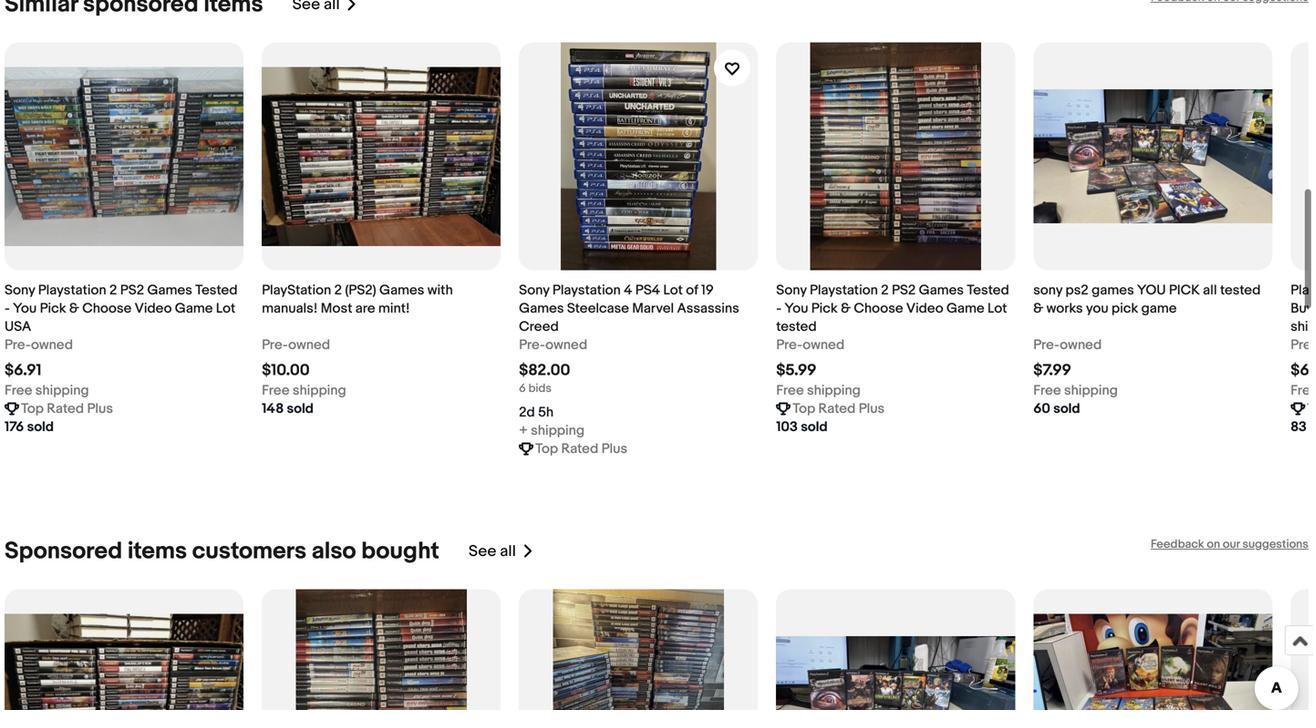 Task type: describe. For each thing, give the bounding box(es) containing it.
1 horizontal spatial rated
[[562, 441, 599, 458]]

usa
[[5, 319, 31, 335]]

- for $6.91
[[5, 301, 10, 317]]

2 inside playstation 2 (ps2) games with manuals! most are mint!
[[334, 282, 342, 299]]

sony playstation 2 ps2 games tested - you pick & choose video game lot usa pre-owned $6.91 free shipping
[[5, 282, 238, 399]]

you for $5.99
[[785, 301, 809, 317]]

sony ps2 games you pick all tested & works you pick game
[[1034, 282, 1262, 317]]

tested for $6.91
[[195, 282, 238, 299]]

6 bids text field
[[519, 382, 552, 396]]

feedback on our suggestions
[[1151, 538, 1309, 552]]

sponsored
[[5, 538, 122, 566]]

on
[[1208, 538, 1221, 552]]

4
[[624, 282, 633, 299]]

creed
[[519, 319, 559, 335]]

sony playstation 4 ps4 lot of 19 games steelcase marvel assassins creed pre-owned $82.00 6 bids 2d 5h + shipping
[[519, 282, 740, 439]]

pick for $5.99
[[812, 301, 838, 317]]

1 horizontal spatial top rated plus
[[536, 441, 628, 458]]

free for $7.99
[[1034, 383, 1062, 399]]

games inside playstation 2 (ps2) games with manuals! most are mint!
[[380, 282, 425, 299]]

free shipping text field for $5.99
[[777, 382, 861, 400]]

83 s
[[1291, 419, 1314, 436]]

shipping inside sony playstation 2 ps2 games tested - you pick & choose video game lot usa pre-owned $6.91 free shipping
[[35, 383, 89, 399]]

feedback on our suggestions link
[[1151, 538, 1309, 552]]

you
[[1138, 282, 1167, 299]]

lot inside the sony playstation 4 ps4 lot of 19 games steelcase marvel assassins creed pre-owned $82.00 6 bids 2d 5h + shipping
[[664, 282, 683, 299]]

$10.00
[[262, 361, 310, 381]]

video for $5.99
[[907, 301, 944, 317]]

game for $5.99
[[947, 301, 985, 317]]

$7.99
[[1034, 361, 1072, 381]]

ps4
[[636, 282, 661, 299]]

choose for $5.99
[[854, 301, 904, 317]]

you
[[1087, 301, 1109, 317]]

rated for $6.91
[[47, 401, 84, 417]]

free for $6.9
[[1291, 383, 1314, 399]]

see all
[[469, 542, 516, 562]]

lot for $5.99
[[988, 301, 1008, 317]]

$7.99 text field
[[1034, 361, 1072, 381]]

feedback
[[1151, 538, 1205, 552]]

60
[[1034, 401, 1051, 417]]

play pre- $6.9 free
[[1291, 282, 1314, 399]]

with
[[428, 282, 453, 299]]

1 vertical spatial all
[[500, 542, 516, 562]]

sony for usa
[[5, 282, 35, 299]]

pre-owned text field for $5.99
[[777, 336, 845, 355]]

playstation for usa
[[38, 282, 106, 299]]

see all link
[[469, 538, 535, 566]]

rated for $5.99
[[819, 401, 856, 417]]

$82.00 text field
[[519, 361, 571, 381]]

103
[[777, 419, 798, 436]]

pick
[[1170, 282, 1201, 299]]

ps2 for $6.91
[[120, 282, 144, 299]]

playstation
[[262, 282, 331, 299]]

free inside sony playstation 2 ps2 games tested - you pick & choose video game lot usa pre-owned $6.91 free shipping
[[5, 383, 32, 399]]

games inside the sony playstation 4 ps4 lot of 19 games steelcase marvel assassins creed pre-owned $82.00 6 bids 2d 5h + shipping
[[519, 301, 564, 317]]

sold inside pre-owned $10.00 free shipping 148 sold
[[287, 401, 314, 417]]

60 sold text field
[[1034, 400, 1081, 418]]

pre- inside sony playstation 2 ps2 games tested - you pick & choose video game lot tested pre-owned $5.99 free shipping
[[777, 337, 803, 354]]

pick
[[1112, 301, 1139, 317]]

2 for $5.99
[[882, 282, 889, 299]]

sony for $82.00
[[519, 282, 550, 299]]

2d
[[519, 405, 535, 421]]

owned inside pre-owned $7.99 free shipping 60 sold
[[1060, 337, 1102, 354]]

83 s text field
[[1291, 418, 1314, 437]]

tested for $5.99
[[967, 282, 1010, 299]]

Pre- text field
[[1291, 336, 1314, 355]]

assassins
[[677, 301, 740, 317]]

pre- inside pre-owned $10.00 free shipping 148 sold
[[262, 337, 288, 354]]

sold inside text field
[[27, 419, 54, 436]]

$82.00
[[519, 361, 571, 381]]

$5.99 text field
[[777, 361, 817, 381]]

also
[[312, 538, 356, 566]]

games
[[1092, 282, 1135, 299]]

176
[[5, 419, 24, 436]]

sold inside pre-owned $7.99 free shipping 60 sold
[[1054, 401, 1081, 417]]

sony for tested
[[777, 282, 807, 299]]

top rated plus for $5.99
[[793, 401, 885, 417]]

top for $5.99
[[793, 401, 816, 417]]

$6.91
[[5, 361, 42, 381]]

$5.99
[[777, 361, 817, 381]]

$6.9 text field
[[1291, 361, 1314, 381]]

items
[[128, 538, 187, 566]]

pre-owned text field for $7.99
[[1034, 336, 1102, 355]]

free shipping text field for $10.00
[[262, 382, 346, 400]]

19
[[702, 282, 714, 299]]



Task type: vqa. For each thing, say whether or not it's contained in the screenshot.
Communication
no



Task type: locate. For each thing, give the bounding box(es) containing it.
ps2 for $5.99
[[892, 282, 916, 299]]

- inside sony playstation 2 ps2 games tested - you pick & choose video game lot tested pre-owned $5.99 free shipping
[[777, 301, 782, 317]]

1 horizontal spatial game
[[947, 301, 985, 317]]

free inside pre-owned $10.00 free shipping 148 sold
[[262, 383, 290, 399]]

games
[[147, 282, 192, 299], [380, 282, 425, 299], [919, 282, 964, 299], [519, 301, 564, 317]]

choose
[[82, 301, 132, 317], [854, 301, 904, 317]]

2
[[109, 282, 117, 299], [334, 282, 342, 299], [882, 282, 889, 299]]

owned up $10.00 text field
[[288, 337, 330, 354]]

& inside sony playstation 2 ps2 games tested - you pick & choose video game lot tested pre-owned $5.99 free shipping
[[841, 301, 851, 317]]

plus down sony playstation 2 ps2 games tested - you pick & choose video game lot tested pre-owned $5.99 free shipping
[[859, 401, 885, 417]]

1 horizontal spatial free shipping text field
[[262, 382, 346, 400]]

1 horizontal spatial pre-owned text field
[[262, 336, 330, 355]]

lot for $6.91
[[216, 301, 236, 317]]

sony
[[5, 282, 35, 299], [519, 282, 550, 299], [777, 282, 807, 299]]

2d 5h text field
[[519, 404, 554, 422]]

1 horizontal spatial video
[[907, 301, 944, 317]]

manuals!
[[262, 301, 318, 317]]

sold right 103
[[801, 419, 828, 436]]

lot left manuals! on the top of the page
[[216, 301, 236, 317]]

suggestions
[[1243, 538, 1309, 552]]

176 sold
[[5, 419, 54, 436]]

0 horizontal spatial pick
[[40, 301, 66, 317]]

1 horizontal spatial top
[[536, 441, 558, 458]]

rated up 176 sold
[[47, 401, 84, 417]]

tested up $5.99 text box on the right bottom of the page
[[777, 319, 817, 335]]

plus
[[87, 401, 113, 417], [859, 401, 885, 417], [602, 441, 628, 458]]

1 horizontal spatial sony
[[519, 282, 550, 299]]

owned up $6.91 text field
[[31, 337, 73, 354]]

lot inside sony playstation 2 ps2 games tested - you pick & choose video game lot tested pre-owned $5.99 free shipping
[[988, 301, 1008, 317]]

game inside sony playstation 2 ps2 games tested - you pick & choose video game lot usa pre-owned $6.91 free shipping
[[175, 301, 213, 317]]

0 horizontal spatial choose
[[82, 301, 132, 317]]

sony up creed
[[519, 282, 550, 299]]

pre- inside the sony playstation 4 ps4 lot of 19 games steelcase marvel assassins creed pre-owned $82.00 6 bids 2d 5h + shipping
[[519, 337, 546, 354]]

- inside sony playstation 2 ps2 games tested - you pick & choose video game lot usa pre-owned $6.91 free shipping
[[5, 301, 10, 317]]

1 horizontal spatial choose
[[854, 301, 904, 317]]

1 owned from the left
[[31, 337, 73, 354]]

1 horizontal spatial playstation
[[553, 282, 621, 299]]

rated down + shipping text box
[[562, 441, 599, 458]]

3 pre-owned text field from the left
[[519, 336, 588, 355]]

& inside sony playstation 2 ps2 games tested - you pick & choose video game lot usa pre-owned $6.91 free shipping
[[69, 301, 79, 317]]

2 playstation from the left
[[553, 282, 621, 299]]

0 horizontal spatial all
[[500, 542, 516, 562]]

works
[[1047, 301, 1084, 317]]

pre-owned $10.00 free shipping 148 sold
[[262, 337, 346, 417]]

- up $5.99
[[777, 301, 782, 317]]

all right the pick
[[1204, 282, 1218, 299]]

video inside sony playstation 2 ps2 games tested - you pick & choose video game lot tested pre-owned $5.99 free shipping
[[907, 301, 944, 317]]

see
[[469, 542, 497, 562]]

top
[[21, 401, 44, 417], [793, 401, 816, 417], [536, 441, 558, 458]]

free
[[5, 383, 32, 399], [262, 383, 290, 399], [777, 383, 804, 399], [1034, 383, 1062, 399], [1291, 383, 1314, 399]]

sony playstation 2 ps2 games tested - you pick & choose video game lot tested pre-owned $5.99 free shipping
[[777, 282, 1010, 399]]

rated
[[47, 401, 84, 417], [819, 401, 856, 417], [562, 441, 599, 458]]

owned
[[31, 337, 73, 354], [288, 337, 330, 354], [546, 337, 588, 354], [803, 337, 845, 354], [1060, 337, 1102, 354]]

playstation
[[38, 282, 106, 299], [553, 282, 621, 299], [810, 282, 879, 299]]

top up 103 sold
[[793, 401, 816, 417]]

pre-owned text field down creed
[[519, 336, 588, 355]]

1 horizontal spatial all
[[1204, 282, 1218, 299]]

1 horizontal spatial ps2
[[892, 282, 916, 299]]

+ shipping text field
[[519, 422, 585, 440]]

free shipping text field down '$6.91'
[[5, 382, 89, 400]]

free up 60 on the right of page
[[1034, 383, 1062, 399]]

free up 148 on the bottom of page
[[262, 383, 290, 399]]

tested right the pick
[[1221, 282, 1262, 299]]

free down $6.9 text box
[[1291, 383, 1314, 399]]

1 free from the left
[[5, 383, 32, 399]]

ps2 inside sony playstation 2 ps2 games tested - you pick & choose video game lot usa pre-owned $6.91 free shipping
[[120, 282, 144, 299]]

1 horizontal spatial -
[[777, 301, 782, 317]]

pre-owned text field up $7.99
[[1034, 336, 1102, 355]]

free inside sony playstation 2 ps2 games tested - you pick & choose video game lot tested pre-owned $5.99 free shipping
[[777, 383, 804, 399]]

all right see
[[500, 542, 516, 562]]

0 horizontal spatial plus
[[87, 401, 113, 417]]

1 sony from the left
[[5, 282, 35, 299]]

0 vertical spatial all
[[1204, 282, 1218, 299]]

- up 'usa'
[[5, 301, 10, 317]]

mint!
[[379, 301, 410, 317]]

marvel
[[633, 301, 674, 317]]

2 free shipping text field from the left
[[262, 382, 346, 400]]

sponsored items customers also bought
[[5, 538, 440, 566]]

0 horizontal spatial &
[[69, 301, 79, 317]]

1 vertical spatial tested
[[777, 319, 817, 335]]

2 horizontal spatial top rated plus
[[793, 401, 885, 417]]

pre- up $7.99
[[1034, 337, 1060, 354]]

1 you from the left
[[13, 301, 37, 317]]

2 free shipping text field from the left
[[1034, 382, 1119, 400]]

top for $6.91
[[21, 401, 44, 417]]

playstation for tested
[[810, 282, 879, 299]]

shipping
[[35, 383, 89, 399], [293, 383, 346, 399], [807, 383, 861, 399], [1065, 383, 1119, 399], [531, 423, 585, 439]]

1 2 from the left
[[109, 282, 117, 299]]

shipping inside pre-owned $7.99 free shipping 60 sold
[[1065, 383, 1119, 399]]

0 horizontal spatial top rated plus
[[21, 401, 113, 417]]

you for $6.91
[[13, 301, 37, 317]]

2 pre-owned text field from the left
[[1034, 336, 1102, 355]]

pre- inside sony playstation 2 ps2 games tested - you pick & choose video game lot usa pre-owned $6.91 free shipping
[[5, 337, 31, 354]]

&
[[69, 301, 79, 317], [841, 301, 851, 317], [1034, 301, 1044, 317]]

1 pre- from the left
[[5, 337, 31, 354]]

shipping up the 60 sold text field
[[1065, 383, 1119, 399]]

playstation inside sony playstation 2 ps2 games tested - you pick & choose video game lot tested pre-owned $5.99 free shipping
[[810, 282, 879, 299]]

tested
[[1221, 282, 1262, 299], [777, 319, 817, 335]]

148 sold text field
[[262, 400, 314, 418]]

2 ps2 from the left
[[892, 282, 916, 299]]

0 horizontal spatial -
[[5, 301, 10, 317]]

you inside sony playstation 2 ps2 games tested - you pick & choose video game lot tested pre-owned $5.99 free shipping
[[785, 301, 809, 317]]

2 horizontal spatial 2
[[882, 282, 889, 299]]

0 horizontal spatial tested
[[195, 282, 238, 299]]

bids
[[529, 382, 552, 396]]

See all text field
[[469, 542, 516, 562]]

sony up 'usa'
[[5, 282, 35, 299]]

pre-owned text field down 'usa'
[[5, 336, 73, 355]]

0 horizontal spatial lot
[[216, 301, 236, 317]]

2 horizontal spatial sony
[[777, 282, 807, 299]]

pick inside sony playstation 2 ps2 games tested - you pick & choose video game lot tested pre-owned $5.99 free shipping
[[812, 301, 838, 317]]

1 - from the left
[[5, 301, 10, 317]]

top rated plus text field up 103 sold
[[793, 400, 885, 418]]

2 for $6.91
[[109, 282, 117, 299]]

3 sony from the left
[[777, 282, 807, 299]]

lot left of
[[664, 282, 683, 299]]

pre-owned text field for $82.00
[[519, 336, 588, 355]]

pre- up $6.9 text box
[[1291, 337, 1314, 354]]

2 inside sony playstation 2 ps2 games tested - you pick & choose video game lot tested pre-owned $5.99 free shipping
[[882, 282, 889, 299]]

0 horizontal spatial pre-owned text field
[[5, 336, 73, 355]]

$6.9
[[1291, 361, 1314, 381]]

1 horizontal spatial pre-owned text field
[[1034, 336, 1102, 355]]

1 ps2 from the left
[[120, 282, 144, 299]]

pre- inside pre-owned $7.99 free shipping 60 sold
[[1034, 337, 1060, 354]]

(ps2)
[[345, 282, 377, 299]]

game inside sony playstation 2 ps2 games tested - you pick & choose video game lot tested pre-owned $5.99 free shipping
[[947, 301, 985, 317]]

103 sold text field
[[777, 418, 828, 437]]

176 sold text field
[[5, 418, 54, 437]]

0 horizontal spatial tested
[[777, 319, 817, 335]]

you up 'usa'
[[13, 301, 37, 317]]

2 game from the left
[[947, 301, 985, 317]]

pre- down 'usa'
[[5, 337, 31, 354]]

shipping inside sony playstation 2 ps2 games tested - you pick & choose video game lot tested pre-owned $5.99 free shipping
[[807, 383, 861, 399]]

2 horizontal spatial top
[[793, 401, 816, 417]]

sold inside text box
[[801, 419, 828, 436]]

our
[[1224, 538, 1241, 552]]

1 pre-owned text field from the left
[[5, 336, 73, 355]]

top rated plus text field down 5h
[[536, 440, 628, 459]]

2 & from the left
[[841, 301, 851, 317]]

2 horizontal spatial &
[[1034, 301, 1044, 317]]

0 horizontal spatial free shipping text field
[[5, 382, 89, 400]]

1 horizontal spatial tested
[[1221, 282, 1262, 299]]

6
[[519, 382, 526, 396]]

you
[[13, 301, 37, 317], [785, 301, 809, 317]]

pick
[[40, 301, 66, 317], [812, 301, 838, 317]]

all
[[1204, 282, 1218, 299], [500, 542, 516, 562]]

3 2 from the left
[[882, 282, 889, 299]]

pre-
[[5, 337, 31, 354], [262, 337, 288, 354], [519, 337, 546, 354], [777, 337, 803, 354], [1034, 337, 1060, 354], [1291, 337, 1314, 354]]

top rated plus text field for $6.91
[[21, 400, 113, 418]]

pre-owned text field up $5.99 text box on the right bottom of the page
[[777, 336, 845, 355]]

free shipping text field down $7.99
[[1034, 382, 1119, 400]]

pick for $6.91
[[40, 301, 66, 317]]

you inside sony playstation 2 ps2 games tested - you pick & choose video game lot usa pre-owned $6.91 free shipping
[[13, 301, 37, 317]]

Top Rated Plus text field
[[21, 400, 113, 418], [793, 400, 885, 418], [536, 440, 628, 459]]

6 pre- from the left
[[1291, 337, 1314, 354]]

4 pre- from the left
[[777, 337, 803, 354]]

Pre-owned text field
[[5, 336, 73, 355], [262, 336, 330, 355], [519, 336, 588, 355]]

2 sony from the left
[[519, 282, 550, 299]]

steelcase
[[567, 301, 629, 317]]

tested inside sony playstation 2 ps2 games tested - you pick & choose video game lot tested pre-owned $5.99 free shipping
[[967, 282, 1010, 299]]

2 pick from the left
[[812, 301, 838, 317]]

top rated plus text field for $5.99
[[793, 400, 885, 418]]

playstation 2 (ps2) games with manuals! most are mint!
[[262, 282, 453, 317]]

shipping down 5h
[[531, 423, 585, 439]]

shipping inside pre-owned $10.00 free shipping 148 sold
[[293, 383, 346, 399]]

2 horizontal spatial rated
[[819, 401, 856, 417]]

3 pre- from the left
[[519, 337, 546, 354]]

tested left the "sony"
[[967, 282, 1010, 299]]

owned up $7.99
[[1060, 337, 1102, 354]]

0 horizontal spatial playstation
[[38, 282, 106, 299]]

pre-owned $7.99 free shipping 60 sold
[[1034, 337, 1119, 417]]

owned inside pre-owned $10.00 free shipping 148 sold
[[288, 337, 330, 354]]

Free shipping text field
[[5, 382, 89, 400], [262, 382, 346, 400]]

ps2
[[1066, 282, 1089, 299]]

games inside sony playstation 2 ps2 games tested - you pick & choose video game lot tested pre-owned $5.99 free shipping
[[919, 282, 964, 299]]

top rated plus for $6.91
[[21, 401, 113, 417]]

2 horizontal spatial lot
[[988, 301, 1008, 317]]

2 - from the left
[[777, 301, 782, 317]]

2 owned from the left
[[288, 337, 330, 354]]

are
[[356, 301, 375, 317]]

& for $5.99
[[841, 301, 851, 317]]

play
[[1291, 282, 1314, 299]]

2 pre- from the left
[[262, 337, 288, 354]]

Pre-owned text field
[[777, 336, 845, 355], [1034, 336, 1102, 355]]

all inside sony ps2 games you pick all tested & works you pick game
[[1204, 282, 1218, 299]]

1 horizontal spatial pick
[[812, 301, 838, 317]]

free shipping text field for $7.99
[[1034, 382, 1119, 400]]

shipping down $5.99
[[807, 383, 861, 399]]

pre- up $10.00
[[262, 337, 288, 354]]

sony up $5.99 text box on the right bottom of the page
[[777, 282, 807, 299]]

ps2 inside sony playstation 2 ps2 games tested - you pick & choose video game lot tested pre-owned $5.99 free shipping
[[892, 282, 916, 299]]

sony
[[1034, 282, 1063, 299]]

game for $6.91
[[175, 301, 213, 317]]

top rated plus text field up 176 sold
[[21, 400, 113, 418]]

Free text field
[[1291, 382, 1314, 400]]

free down $6.91 text field
[[5, 383, 32, 399]]

tested
[[195, 282, 238, 299], [967, 282, 1010, 299]]

ps2
[[120, 282, 144, 299], [892, 282, 916, 299]]

pick up $5.99 text box on the right bottom of the page
[[812, 301, 838, 317]]

2 horizontal spatial plus
[[859, 401, 885, 417]]

customers
[[192, 538, 307, 566]]

5 pre- from the left
[[1034, 337, 1060, 354]]

1 horizontal spatial top rated plus text field
[[536, 440, 628, 459]]

plus down sony playstation 2 ps2 games tested - you pick & choose video game lot usa pre-owned $6.91 free shipping
[[87, 401, 113, 417]]

1 playstation from the left
[[38, 282, 106, 299]]

2 video from the left
[[907, 301, 944, 317]]

2 inside sony playstation 2 ps2 games tested - you pick & choose video game lot usa pre-owned $6.91 free shipping
[[109, 282, 117, 299]]

shipping down '$6.91'
[[35, 383, 89, 399]]

free shipping text field for $6.91
[[5, 382, 89, 400]]

sold right 148 on the bottom of page
[[287, 401, 314, 417]]

top rated plus up 103 sold text box
[[793, 401, 885, 417]]

5 free from the left
[[1291, 383, 1314, 399]]

plus down the sony playstation 4 ps4 lot of 19 games steelcase marvel assassins creed pre-owned $82.00 6 bids 2d 5h + shipping
[[602, 441, 628, 458]]

1 horizontal spatial 2
[[334, 282, 342, 299]]

plus for $6.91
[[87, 401, 113, 417]]

1 pre-owned text field from the left
[[777, 336, 845, 355]]

shipping inside the sony playstation 4 ps4 lot of 19 games steelcase marvel assassins creed pre-owned $82.00 6 bids 2d 5h + shipping
[[531, 423, 585, 439]]

pre-owned text field for $10.00
[[262, 336, 330, 355]]

2 you from the left
[[785, 301, 809, 317]]

you up $5.99 text box on the right bottom of the page
[[785, 301, 809, 317]]

tested inside sony playstation 2 ps2 games tested - you pick & choose video game lot tested pre-owned $5.99 free shipping
[[777, 319, 817, 335]]

lot
[[664, 282, 683, 299], [216, 301, 236, 317], [988, 301, 1008, 317]]

0 horizontal spatial sony
[[5, 282, 35, 299]]

1 horizontal spatial free shipping text field
[[1034, 382, 1119, 400]]

-
[[5, 301, 10, 317], [777, 301, 782, 317]]

3 owned from the left
[[546, 337, 588, 354]]

0 horizontal spatial rated
[[47, 401, 84, 417]]

pre-owned text field up $10.00
[[262, 336, 330, 355]]

sold right 176
[[27, 419, 54, 436]]

0 horizontal spatial game
[[175, 301, 213, 317]]

top down + shipping text box
[[536, 441, 558, 458]]

top rated plus
[[21, 401, 113, 417], [793, 401, 885, 417], [536, 441, 628, 458]]

tested left "playstation"
[[195, 282, 238, 299]]

game
[[175, 301, 213, 317], [947, 301, 985, 317]]

1 horizontal spatial plus
[[602, 441, 628, 458]]

video for $6.91
[[135, 301, 172, 317]]

free for $10.00
[[262, 383, 290, 399]]

free inside pre-owned $7.99 free shipping 60 sold
[[1034, 383, 1062, 399]]

5h
[[538, 405, 554, 421]]

choose inside sony playstation 2 ps2 games tested - you pick & choose video game lot usa pre-owned $6.91 free shipping
[[82, 301, 132, 317]]

0 vertical spatial tested
[[1221, 282, 1262, 299]]

+
[[519, 423, 528, 439]]

1 game from the left
[[175, 301, 213, 317]]

& inside sony ps2 games you pick all tested & works you pick game
[[1034, 301, 1044, 317]]

free down $5.99
[[777, 383, 804, 399]]

owned up $5.99 text box on the right bottom of the page
[[803, 337, 845, 354]]

pre-owned text field for $6.91
[[5, 336, 73, 355]]

1 choose from the left
[[82, 301, 132, 317]]

sony inside the sony playstation 4 ps4 lot of 19 games steelcase marvel assassins creed pre-owned $82.00 6 bids 2d 5h + shipping
[[519, 282, 550, 299]]

tested inside sony playstation 2 ps2 games tested - you pick & choose video game lot usa pre-owned $6.91 free shipping
[[195, 282, 238, 299]]

sony inside sony playstation 2 ps2 games tested - you pick & choose video game lot usa pre-owned $6.91 free shipping
[[5, 282, 35, 299]]

pick up $6.91 text field
[[40, 301, 66, 317]]

1 horizontal spatial tested
[[967, 282, 1010, 299]]

playstation for $82.00
[[553, 282, 621, 299]]

owned inside the sony playstation 4 ps4 lot of 19 games steelcase marvel assassins creed pre-owned $82.00 6 bids 2d 5h + shipping
[[546, 337, 588, 354]]

2 choose from the left
[[854, 301, 904, 317]]

0 horizontal spatial top rated plus text field
[[21, 400, 113, 418]]

choose for $6.91
[[82, 301, 132, 317]]

pick inside sony playstation 2 ps2 games tested - you pick & choose video game lot usa pre-owned $6.91 free shipping
[[40, 301, 66, 317]]

video inside sony playstation 2 ps2 games tested - you pick & choose video game lot usa pre-owned $6.91 free shipping
[[135, 301, 172, 317]]

Free shipping text field
[[777, 382, 861, 400], [1034, 382, 1119, 400]]

2 horizontal spatial playstation
[[810, 282, 879, 299]]

of
[[686, 282, 699, 299]]

None text field
[[292, 0, 340, 14]]

3 & from the left
[[1034, 301, 1044, 317]]

3 free from the left
[[777, 383, 804, 399]]

bought
[[362, 538, 440, 566]]

0 horizontal spatial ps2
[[120, 282, 144, 299]]

1 horizontal spatial &
[[841, 301, 851, 317]]

owned down creed
[[546, 337, 588, 354]]

4 owned from the left
[[803, 337, 845, 354]]

2 pre-owned text field from the left
[[262, 336, 330, 355]]

2 horizontal spatial pre-owned text field
[[519, 336, 588, 355]]

tested inside sony ps2 games you pick all tested & works you pick game
[[1221, 282, 1262, 299]]

playstation inside sony playstation 2 ps2 games tested - you pick & choose video game lot usa pre-owned $6.91 free shipping
[[38, 282, 106, 299]]

3 playstation from the left
[[810, 282, 879, 299]]

top up '176 sold' text field
[[21, 401, 44, 417]]

top rated plus down + shipping text box
[[536, 441, 628, 458]]

0 horizontal spatial 2
[[109, 282, 117, 299]]

lot left the works
[[988, 301, 1008, 317]]

playstation inside the sony playstation 4 ps4 lot of 19 games steelcase marvel assassins creed pre-owned $82.00 6 bids 2d 5h + shipping
[[553, 282, 621, 299]]

sold right 60 on the right of page
[[1054, 401, 1081, 417]]

$6.91 text field
[[5, 361, 42, 381]]

83
[[1291, 419, 1308, 436]]

choose inside sony playstation 2 ps2 games tested - you pick & choose video game lot tested pre-owned $5.99 free shipping
[[854, 301, 904, 317]]

1 free shipping text field from the left
[[777, 382, 861, 400]]

0 horizontal spatial top
[[21, 401, 44, 417]]

103 sold
[[777, 419, 828, 436]]

1 horizontal spatial you
[[785, 301, 809, 317]]

owned inside sony playstation 2 ps2 games tested - you pick & choose video game lot tested pre-owned $5.99 free shipping
[[803, 337, 845, 354]]

game
[[1142, 301, 1177, 317]]

pre- down creed
[[519, 337, 546, 354]]

2 horizontal spatial top rated plus text field
[[793, 400, 885, 418]]

owned inside sony playstation 2 ps2 games tested - you pick & choose video game lot usa pre-owned $6.91 free shipping
[[31, 337, 73, 354]]

0 horizontal spatial free shipping text field
[[777, 382, 861, 400]]

148
[[262, 401, 284, 417]]

1 free shipping text field from the left
[[5, 382, 89, 400]]

shipping up 148 sold text box at the left bottom of the page
[[293, 383, 346, 399]]

top rated plus up 176 sold
[[21, 401, 113, 417]]

free shipping text field down $5.99
[[777, 382, 861, 400]]

0 horizontal spatial video
[[135, 301, 172, 317]]

sony inside sony playstation 2 ps2 games tested - you pick & choose video game lot tested pre-owned $5.99 free shipping
[[777, 282, 807, 299]]

4 free from the left
[[1034, 383, 1062, 399]]

rated up 103 sold text box
[[819, 401, 856, 417]]

plus for $5.99
[[859, 401, 885, 417]]

video
[[135, 301, 172, 317], [907, 301, 944, 317]]

s
[[1311, 419, 1314, 436]]

0 horizontal spatial you
[[13, 301, 37, 317]]

sold
[[287, 401, 314, 417], [1054, 401, 1081, 417], [27, 419, 54, 436], [801, 419, 828, 436]]

lot inside sony playstation 2 ps2 games tested - you pick & choose video game lot usa pre-owned $6.91 free shipping
[[216, 301, 236, 317]]

games inside sony playstation 2 ps2 games tested - you pick & choose video game lot usa pre-owned $6.91 free shipping
[[147, 282, 192, 299]]

1 pick from the left
[[40, 301, 66, 317]]

2 tested from the left
[[967, 282, 1010, 299]]

2 free from the left
[[262, 383, 290, 399]]

$10.00 text field
[[262, 361, 310, 381]]

pre- up $5.99 text box on the right bottom of the page
[[777, 337, 803, 354]]

1 horizontal spatial lot
[[664, 282, 683, 299]]

1 tested from the left
[[195, 282, 238, 299]]

& for $6.91
[[69, 301, 79, 317]]

free shipping text field down $10.00 text field
[[262, 382, 346, 400]]

0 horizontal spatial pre-owned text field
[[777, 336, 845, 355]]

2 2 from the left
[[334, 282, 342, 299]]

most
[[321, 301, 353, 317]]

1 & from the left
[[69, 301, 79, 317]]

- for $5.99
[[777, 301, 782, 317]]

5 owned from the left
[[1060, 337, 1102, 354]]

1 video from the left
[[135, 301, 172, 317]]



